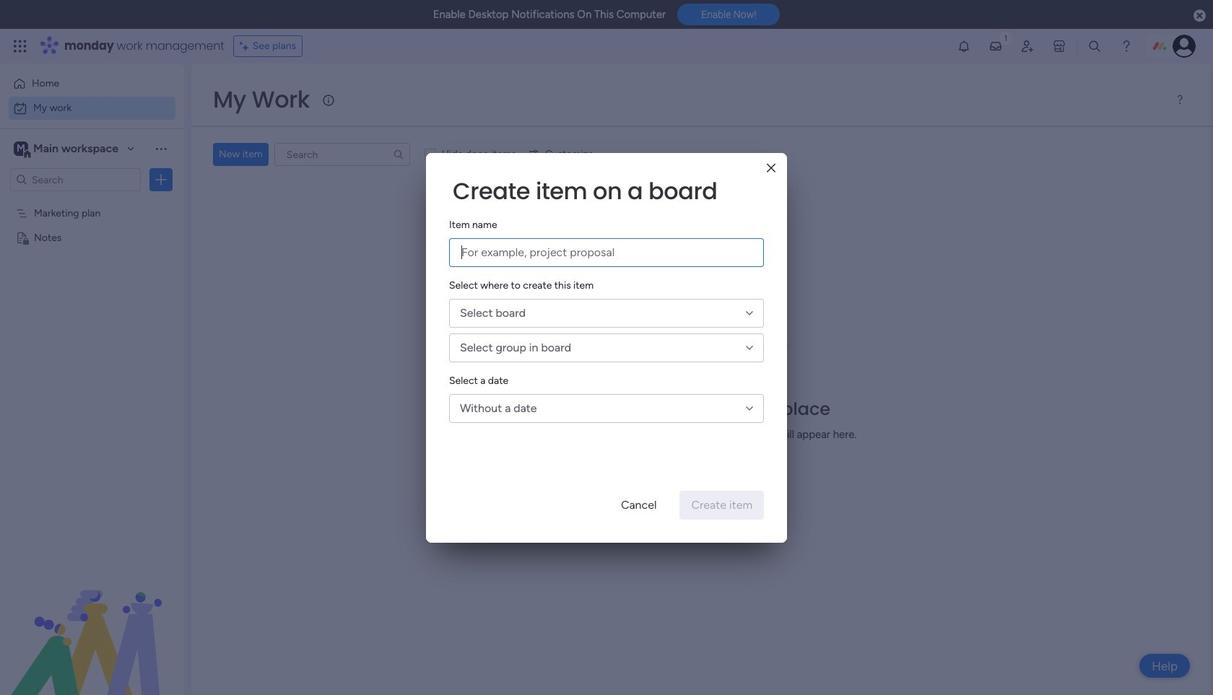 Task type: describe. For each thing, give the bounding box(es) containing it.
help image
[[1119, 39, 1134, 53]]

close image
[[767, 163, 775, 174]]

kendall parks image
[[1173, 35, 1196, 58]]

1 vertical spatial option
[[9, 97, 175, 120]]

private board image
[[15, 230, 29, 244]]

notifications image
[[957, 39, 971, 53]]

0 vertical spatial option
[[9, 72, 175, 95]]

Filter dashboard by text search field
[[274, 143, 410, 166]]

lottie animation element
[[0, 549, 184, 695]]

update feed image
[[988, 39, 1003, 53]]

Search in workspace field
[[30, 171, 121, 188]]

lottie animation image
[[0, 549, 184, 695]]



Task type: vqa. For each thing, say whether or not it's contained in the screenshot.
'Roy'
no



Task type: locate. For each thing, give the bounding box(es) containing it.
None search field
[[274, 143, 410, 166]]

2 vertical spatial option
[[0, 200, 184, 203]]

monday marketplace image
[[1052, 39, 1066, 53]]

dapulse close image
[[1194, 9, 1206, 23]]

list box
[[0, 197, 184, 444]]

For example, project proposal text field
[[449, 238, 764, 267]]

search everything image
[[1087, 39, 1102, 53]]

welcome to my work feature image image
[[611, 279, 793, 367]]

workspace selection element
[[14, 140, 121, 159]]

1 image
[[999, 30, 1012, 46]]

workspace image
[[14, 141, 28, 157]]

invite members image
[[1020, 39, 1035, 53]]

search image
[[393, 149, 404, 160]]

option
[[9, 72, 175, 95], [9, 97, 175, 120], [0, 200, 184, 203]]

see plans image
[[240, 38, 252, 54]]

select product image
[[13, 39, 27, 53]]



